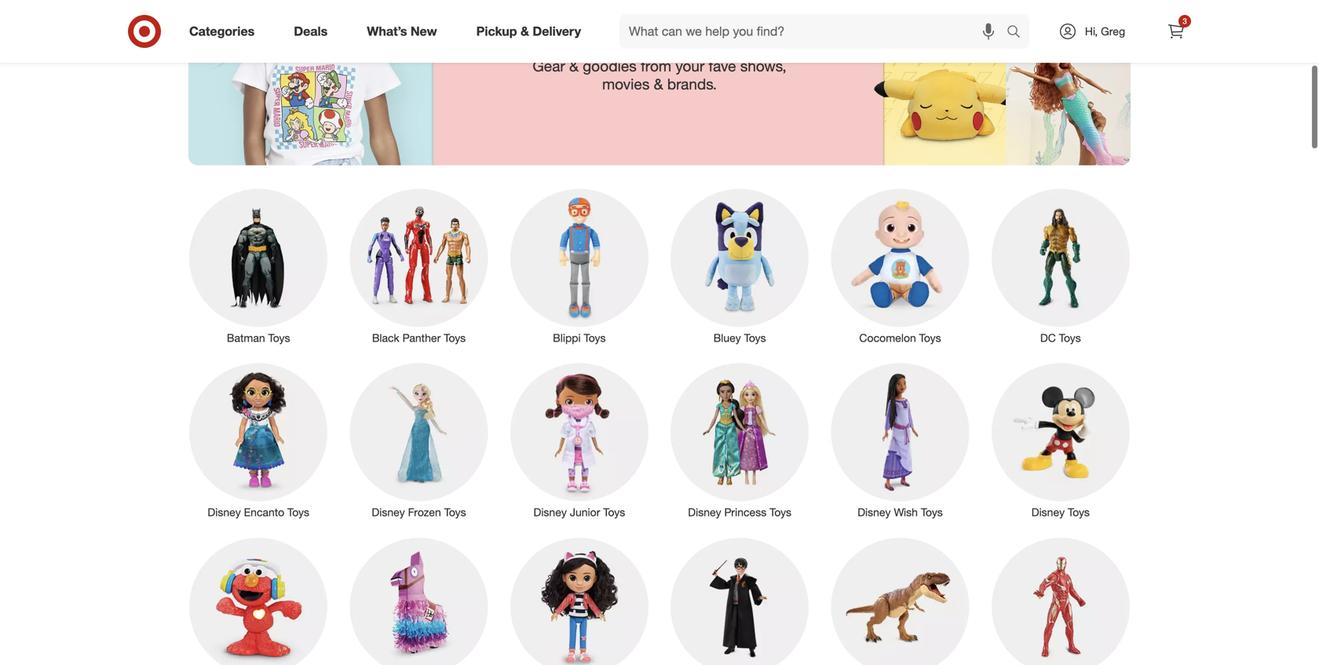 Task type: vqa. For each thing, say whether or not it's contained in the screenshot.
target circle link
no



Task type: locate. For each thing, give the bounding box(es) containing it.
shows,
[[740, 57, 787, 75]]

black
[[372, 331, 399, 345]]

disney
[[208, 505, 241, 519], [372, 505, 405, 519], [534, 505, 567, 519], [688, 505, 721, 519], [858, 505, 891, 519], [1032, 505, 1065, 519]]

black panther toys link
[[339, 186, 499, 346]]

disney encanto toys link
[[178, 360, 339, 520]]

disney frozen toys link
[[339, 360, 499, 520]]

& right gear
[[569, 57, 579, 75]]

disney inside 'link'
[[858, 505, 891, 519]]

batman
[[227, 331, 265, 345]]

from
[[641, 57, 671, 75]]

& right pickup
[[521, 24, 529, 39]]

disney princess toys
[[688, 505, 792, 519]]

3 disney from the left
[[534, 505, 567, 519]]

disney princess toys link
[[660, 360, 820, 520]]

2 disney from the left
[[372, 505, 405, 519]]

bluey
[[714, 331, 741, 345]]

&
[[521, 24, 529, 39], [569, 57, 579, 75], [654, 75, 663, 93]]

character
[[571, 24, 683, 53]]

& right movies
[[654, 75, 663, 93]]

the
[[716, 0, 758, 28]]

disney toys
[[1032, 505, 1090, 519]]

toys inside cocomelon toys link
[[919, 331, 941, 345]]

goodies
[[583, 57, 637, 75]]

bluey toys link
[[660, 186, 820, 346]]

batman toys
[[227, 331, 290, 345]]

toys
[[268, 331, 290, 345], [444, 331, 466, 345], [584, 331, 606, 345], [744, 331, 766, 345], [919, 331, 941, 345], [1059, 331, 1081, 345], [287, 505, 309, 519], [444, 505, 466, 519], [603, 505, 625, 519], [770, 505, 792, 519], [921, 505, 943, 519], [1068, 505, 1090, 519]]

5 disney from the left
[[858, 505, 891, 519]]

disney frozen toys
[[372, 505, 466, 519]]

6 disney from the left
[[1032, 505, 1065, 519]]

blippi toys link
[[499, 186, 660, 346]]

1 disney from the left
[[208, 505, 241, 519]]

hi,
[[1085, 24, 1098, 38]]

pickup & delivery link
[[463, 14, 601, 49]]

fave
[[709, 57, 736, 75]]

0 horizontal spatial &
[[521, 24, 529, 39]]

panther
[[403, 331, 441, 345]]

toys inside disney wish toys 'link'
[[921, 505, 943, 519]]

what's
[[367, 24, 407, 39]]

everyone's
[[561, 0, 682, 28]]

frozen
[[408, 505, 441, 519]]

everyone's at the character shop gear & goodies from your fave shows, movies & brands.
[[533, 0, 787, 93]]

toys inside blippi toys link
[[584, 331, 606, 345]]

3
[[1183, 16, 1187, 26]]

disney for disney princess toys
[[688, 505, 721, 519]]

cocomelon
[[859, 331, 916, 345]]

delivery
[[533, 24, 581, 39]]

4 disney from the left
[[688, 505, 721, 519]]

pickup & delivery
[[476, 24, 581, 39]]

toys inside black panther toys link
[[444, 331, 466, 345]]

bluey toys
[[714, 331, 766, 345]]

toys inside disney junior toys link
[[603, 505, 625, 519]]

shop
[[690, 24, 748, 53]]

categories
[[189, 24, 255, 39]]

disney for disney encanto toys
[[208, 505, 241, 519]]

dc toys
[[1040, 331, 1081, 345]]

junior
[[570, 505, 600, 519]]



Task type: describe. For each thing, give the bounding box(es) containing it.
gear
[[533, 57, 565, 75]]

categories link
[[176, 14, 274, 49]]

brands.
[[667, 75, 717, 93]]

1 horizontal spatial &
[[569, 57, 579, 75]]

2 horizontal spatial &
[[654, 75, 663, 93]]

princess
[[724, 505, 767, 519]]

dc toys link
[[980, 186, 1141, 346]]

What can we help you find? suggestions appear below search field
[[620, 14, 1011, 49]]

toys inside batman toys link
[[268, 331, 290, 345]]

disney encanto toys
[[208, 505, 309, 519]]

black panther toys
[[372, 331, 466, 345]]

cocomelon toys
[[859, 331, 941, 345]]

3 link
[[1159, 14, 1194, 49]]

hi, greg
[[1085, 24, 1125, 38]]

encanto
[[244, 505, 284, 519]]

your
[[676, 57, 705, 75]]

movies
[[602, 75, 650, 93]]

what's new link
[[354, 14, 457, 49]]

toys inside the disney toys link
[[1068, 505, 1090, 519]]

disney for disney junior toys
[[534, 505, 567, 519]]

disney for disney frozen toys
[[372, 505, 405, 519]]

search
[[1000, 25, 1037, 40]]

batman toys link
[[178, 186, 339, 346]]

disney for disney toys
[[1032, 505, 1065, 519]]

disney wish toys
[[858, 505, 943, 519]]

blippi
[[553, 331, 581, 345]]

deals link
[[280, 14, 347, 49]]

disney junior toys
[[534, 505, 625, 519]]

new
[[411, 24, 437, 39]]

toys inside disney princess toys link
[[770, 505, 792, 519]]

greg
[[1101, 24, 1125, 38]]

disney junior toys link
[[499, 360, 660, 520]]

what's new
[[367, 24, 437, 39]]

at
[[688, 0, 710, 28]]

search button
[[1000, 14, 1037, 52]]

disney for disney wish toys
[[858, 505, 891, 519]]

toys inside disney frozen toys link
[[444, 505, 466, 519]]

toys inside bluey toys link
[[744, 331, 766, 345]]

pickup
[[476, 24, 517, 39]]

dc
[[1040, 331, 1056, 345]]

toys inside dc toys link
[[1059, 331, 1081, 345]]

wish
[[894, 505, 918, 519]]

toys inside the disney encanto toys link
[[287, 505, 309, 519]]

deals
[[294, 24, 328, 39]]

blippi toys
[[553, 331, 606, 345]]

disney toys link
[[980, 360, 1141, 520]]

cocomelon toys link
[[820, 186, 980, 346]]

disney wish toys link
[[820, 360, 980, 520]]



